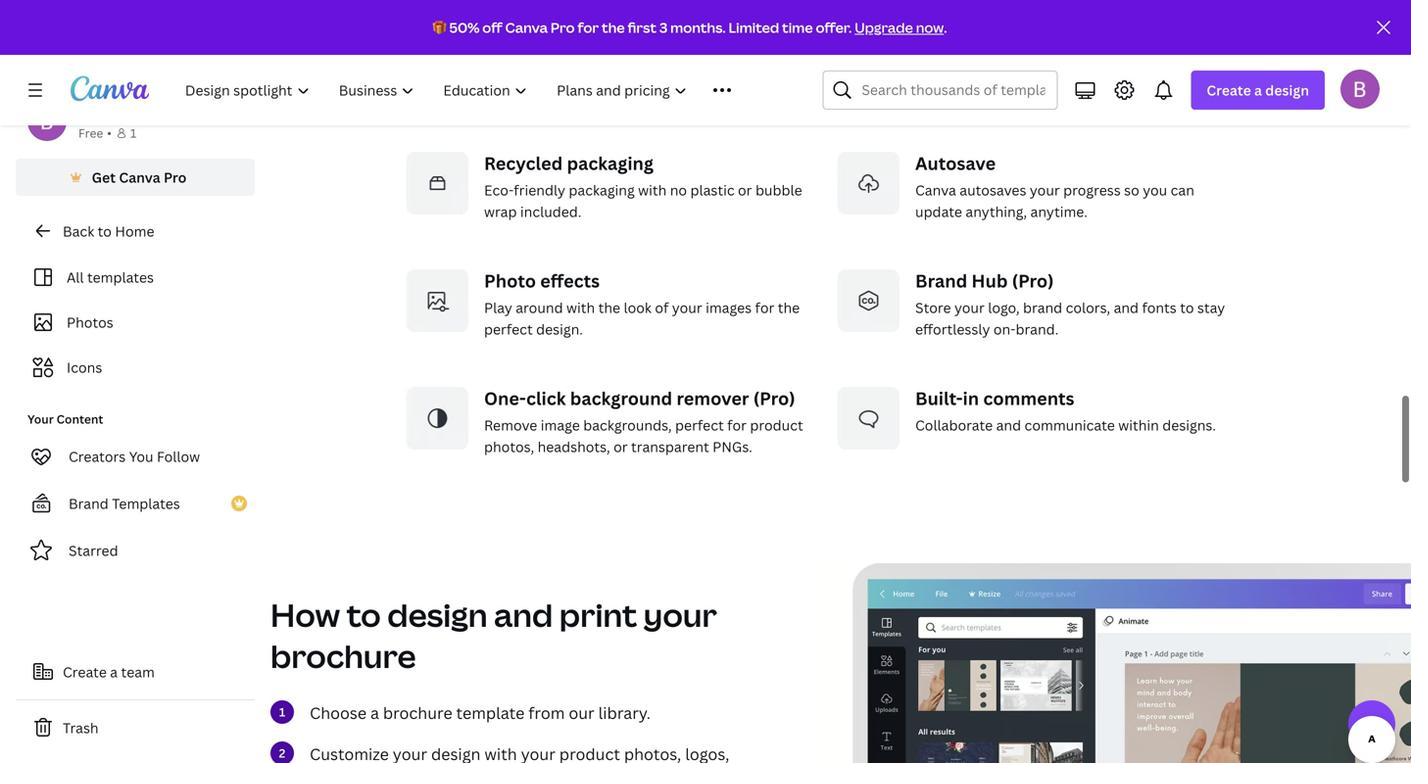 Task type: locate. For each thing, give the bounding box(es) containing it.
None search field
[[823, 71, 1058, 110]]

1 vertical spatial perfect
[[676, 416, 724, 435]]

get
[[92, 168, 116, 187]]

1 horizontal spatial you
[[1200, 63, 1225, 82]]

canva right off
[[505, 18, 548, 37]]

pro inside button
[[164, 168, 187, 187]]

0 vertical spatial design
[[1266, 81, 1310, 100]]

to right back
[[98, 222, 112, 241]]

off
[[483, 18, 503, 37]]

autosaves
[[960, 181, 1027, 200]]

to left stay
[[1181, 299, 1195, 317]]

0 horizontal spatial you
[[1143, 181, 1168, 200]]

back to home
[[63, 222, 154, 241]]

free
[[484, 34, 522, 58], [78, 125, 103, 141]]

0 vertical spatial for
[[578, 18, 599, 37]]

order
[[484, 63, 523, 82]]

1 horizontal spatial brand
[[916, 269, 968, 293]]

0 vertical spatial pro
[[551, 18, 575, 37]]

free standard shipping order prints and get them delivered fast, free, and in recycled packaging.
[[484, 34, 788, 103]]

creators
[[69, 448, 126, 466]]

offer.
[[816, 18, 852, 37]]

0 vertical spatial brochure
[[271, 635, 416, 678]]

library.
[[599, 703, 651, 724]]

0 horizontal spatial canva
[[119, 168, 160, 187]]

you right 'how'
[[1200, 63, 1225, 82]]

access on any device jump from mobile to desktop—design how you work best!
[[916, 34, 1225, 103]]

1 horizontal spatial perfect
[[676, 416, 724, 435]]

and down the order
[[484, 85, 509, 103]]

canva up update
[[916, 181, 957, 200]]

a right 'how'
[[1255, 81, 1263, 100]]

a left team
[[110, 663, 118, 682]]

design
[[1266, 81, 1310, 100], [388, 594, 488, 637]]

brochure inside how to design and print your brochure
[[271, 635, 416, 678]]

brand
[[1024, 299, 1063, 317]]

brand up starred
[[69, 495, 109, 513]]

canva inside button
[[119, 168, 160, 187]]

1 vertical spatial create
[[63, 663, 107, 682]]

0 vertical spatial (pro)
[[1012, 269, 1055, 293]]

them
[[622, 63, 656, 82]]

0 vertical spatial from
[[957, 63, 988, 82]]

perfect down 'play'
[[484, 320, 533, 339]]

in
[[513, 85, 525, 103], [963, 387, 980, 411]]

design inside dropdown button
[[1266, 81, 1310, 100]]

brand templates link
[[16, 484, 255, 524]]

0 vertical spatial you
[[1200, 63, 1225, 82]]

print
[[560, 594, 637, 637]]

0 horizontal spatial a
[[110, 663, 118, 682]]

a for brochure
[[371, 703, 379, 724]]

0 vertical spatial or
[[738, 181, 753, 200]]

0 horizontal spatial in
[[513, 85, 525, 103]]

1 horizontal spatial with
[[638, 181, 667, 200]]

for inside photo effects play around with the look of your images for the perfect design.
[[755, 299, 775, 317]]

for up get
[[578, 18, 599, 37]]

1 horizontal spatial for
[[728, 416, 747, 435]]

for inside one-click background remover (pro) remove image backgrounds, perfect for product photos, headshots, or transparent pngs.
[[728, 416, 747, 435]]

perfect inside one-click background remover (pro) remove image backgrounds, perfect for product photos, headshots, or transparent pngs.
[[676, 416, 724, 435]]

0 horizontal spatial pro
[[164, 168, 187, 187]]

1 horizontal spatial from
[[957, 63, 988, 82]]

1 vertical spatial for
[[755, 299, 775, 317]]

brochure left template
[[383, 703, 453, 724]]

a inside dropdown button
[[1255, 81, 1263, 100]]

0 vertical spatial brand
[[916, 269, 968, 293]]

content
[[56, 411, 103, 427]]

canva inside autosave canva autosaves your progress so you can update anything, anytime.
[[916, 181, 957, 200]]

🎁
[[433, 18, 447, 37]]

(pro)
[[1012, 269, 1055, 293], [754, 387, 796, 411]]

effortlessly
[[916, 320, 991, 339]]

photos link
[[27, 304, 243, 341]]

a right choose
[[371, 703, 379, 724]]

and inside built-in comments collaborate and communicate within designs.
[[997, 416, 1022, 435]]

1 horizontal spatial free
[[484, 34, 522, 58]]

1 horizontal spatial in
[[963, 387, 980, 411]]

starred link
[[16, 531, 255, 571]]

pro up back to home link
[[164, 168, 187, 187]]

0 horizontal spatial or
[[614, 438, 628, 456]]

get canva pro
[[92, 168, 187, 187]]

your inside autosave canva autosaves your progress so you can update anything, anytime.
[[1030, 181, 1061, 200]]

with left no
[[638, 181, 667, 200]]

2 vertical spatial for
[[728, 416, 747, 435]]

or inside one-click background remover (pro) remove image backgrounds, perfect for product photos, headshots, or transparent pngs.
[[614, 438, 628, 456]]

0 vertical spatial a
[[1255, 81, 1263, 100]]

in down the order
[[513, 85, 525, 103]]

collaborate
[[916, 416, 993, 435]]

design inside how to design and print your brochure
[[388, 594, 488, 637]]

autosave canva autosaves your progress so you can update anything, anytime.
[[916, 152, 1195, 221]]

template
[[456, 703, 525, 724]]

within
[[1119, 416, 1160, 435]]

the right 'images'
[[778, 299, 800, 317]]

1 vertical spatial with
[[567, 299, 595, 317]]

free inside free standard shipping order prints and get them delivered fast, free, and in recycled packaging.
[[484, 34, 522, 58]]

0 horizontal spatial design
[[388, 594, 488, 637]]

and inside brand hub (pro) store your logo, brand colors, and fonts to stay effortlessly on-brand.
[[1114, 299, 1139, 317]]

pro up prints
[[551, 18, 575, 37]]

1 horizontal spatial a
[[371, 703, 379, 724]]

create inside button
[[63, 663, 107, 682]]

canva right get
[[119, 168, 160, 187]]

0 horizontal spatial brand
[[69, 495, 109, 513]]

and left fonts
[[1114, 299, 1139, 317]]

1 vertical spatial brand
[[69, 495, 109, 513]]

your right print
[[644, 594, 717, 637]]

stay
[[1198, 299, 1226, 317]]

1 horizontal spatial create
[[1207, 81, 1252, 100]]

1 vertical spatial you
[[1143, 181, 1168, 200]]

team
[[121, 663, 155, 682]]

1 vertical spatial from
[[529, 703, 565, 724]]

0 vertical spatial in
[[513, 85, 525, 103]]

create a team button
[[16, 653, 255, 692]]

photos,
[[484, 438, 534, 456]]

from left the our at the bottom left of page
[[529, 703, 565, 724]]

1 vertical spatial a
[[110, 663, 118, 682]]

brochure up choose
[[271, 635, 416, 678]]

your up effortlessly
[[955, 299, 985, 317]]

pngs.
[[713, 438, 753, 456]]

remove
[[484, 416, 538, 435]]

photo
[[484, 269, 536, 293]]

for up pngs.
[[728, 416, 747, 435]]

how
[[271, 594, 340, 637]]

brand up store at top
[[916, 269, 968, 293]]

1 horizontal spatial design
[[1266, 81, 1310, 100]]

Search search field
[[862, 72, 1046, 109]]

built-in comments image
[[837, 387, 900, 450]]

top level navigation element
[[173, 71, 776, 110], [173, 71, 776, 110]]

with down 'effects' at the left
[[567, 299, 595, 317]]

0 horizontal spatial (pro)
[[754, 387, 796, 411]]

packaging down packaging.
[[567, 152, 654, 176]]

bob builder image
[[1341, 69, 1380, 109]]

1 vertical spatial design
[[388, 594, 488, 637]]

recycled
[[528, 85, 585, 103]]

perfect down remover
[[676, 416, 724, 435]]

autosave image
[[837, 152, 900, 215]]

and left print
[[494, 594, 553, 637]]

0 horizontal spatial create
[[63, 663, 107, 682]]

packaging up included.
[[569, 181, 635, 200]]

create right 'how'
[[1207, 81, 1252, 100]]

and down comments
[[997, 416, 1022, 435]]

backgrounds,
[[584, 416, 672, 435]]

fast,
[[725, 63, 754, 82]]

0 vertical spatial packaging
[[567, 152, 654, 176]]

in up collaborate
[[963, 387, 980, 411]]

canva for get
[[119, 168, 160, 187]]

1 vertical spatial in
[[963, 387, 980, 411]]

your inside how to design and print your brochure
[[644, 594, 717, 637]]

recycled packaging image
[[406, 152, 469, 215]]

or down backgrounds,
[[614, 438, 628, 456]]

create
[[1207, 81, 1252, 100], [63, 663, 107, 682]]

0 vertical spatial free
[[484, 34, 522, 58]]

can
[[1171, 181, 1195, 200]]

one-click background remover (pro) image
[[406, 387, 469, 450]]

to inside how to design and print your brochure
[[347, 594, 381, 637]]

2 horizontal spatial canva
[[916, 181, 957, 200]]

to
[[1041, 63, 1055, 82], [98, 222, 112, 241], [1181, 299, 1195, 317], [347, 594, 381, 637]]

around
[[516, 299, 563, 317]]

0 vertical spatial create
[[1207, 81, 1252, 100]]

plastic
[[691, 181, 735, 200]]

templates
[[112, 495, 180, 513]]

canva
[[505, 18, 548, 37], [119, 168, 160, 187], [916, 181, 957, 200]]

1 vertical spatial free
[[78, 125, 103, 141]]

to inside brand hub (pro) store your logo, brand colors, and fonts to stay effortlessly on-brand.
[[1181, 299, 1195, 317]]

0 vertical spatial perfect
[[484, 320, 533, 339]]

icons link
[[27, 349, 243, 386]]

no
[[670, 181, 687, 200]]

from up best!
[[957, 63, 988, 82]]

0 horizontal spatial perfect
[[484, 320, 533, 339]]

trash
[[63, 719, 99, 738]]

you right 'so'
[[1143, 181, 1168, 200]]

brand.
[[1016, 320, 1059, 339]]

your right of
[[672, 299, 703, 317]]

shipping
[[608, 34, 682, 58]]

for
[[578, 18, 599, 37], [755, 299, 775, 317], [728, 416, 747, 435]]

1 vertical spatial (pro)
[[754, 387, 796, 411]]

1 vertical spatial pro
[[164, 168, 187, 187]]

for right 'images'
[[755, 299, 775, 317]]

eco-
[[484, 181, 514, 200]]

device
[[1041, 34, 1099, 58]]

a inside button
[[110, 663, 118, 682]]

1 vertical spatial brochure
[[383, 703, 453, 724]]

create for create a design
[[1207, 81, 1252, 100]]

to right mobile
[[1041, 63, 1055, 82]]

1 vertical spatial or
[[614, 438, 628, 456]]

create left team
[[63, 663, 107, 682]]

to right how
[[347, 594, 381, 637]]

access on any device image
[[837, 34, 900, 97]]

back to home link
[[16, 212, 255, 251]]

choose a brochure template from our library.
[[310, 703, 651, 724]]

0 horizontal spatial free
[[78, 125, 103, 141]]

to inside access on any device jump from mobile to desktop—design how you work best!
[[1041, 63, 1055, 82]]

brochure
[[271, 635, 416, 678], [383, 703, 453, 724]]

1 horizontal spatial canva
[[505, 18, 548, 37]]

your inside brand hub (pro) store your logo, brand colors, and fonts to stay effortlessly on-brand.
[[955, 299, 985, 317]]

2 vertical spatial a
[[371, 703, 379, 724]]

the
[[602, 18, 625, 37], [599, 299, 621, 317], [778, 299, 800, 317]]

or right plastic
[[738, 181, 753, 200]]

(pro) up product
[[754, 387, 796, 411]]

1 horizontal spatial (pro)
[[1012, 269, 1055, 293]]

you
[[1200, 63, 1225, 82], [1143, 181, 1168, 200]]

2 horizontal spatial for
[[755, 299, 775, 317]]

time
[[782, 18, 813, 37]]

0 horizontal spatial with
[[567, 299, 595, 317]]

free left •
[[78, 125, 103, 141]]

1 horizontal spatial or
[[738, 181, 753, 200]]

your up anytime.
[[1030, 181, 1061, 200]]

comments
[[984, 387, 1075, 411]]

best!
[[951, 85, 984, 103]]

(pro) up brand
[[1012, 269, 1055, 293]]

brand inside brand hub (pro) store your logo, brand colors, and fonts to stay effortlessly on-brand.
[[916, 269, 968, 293]]

create inside dropdown button
[[1207, 81, 1252, 100]]

2 horizontal spatial a
[[1255, 81, 1263, 100]]

your
[[1030, 181, 1061, 200], [672, 299, 703, 317], [955, 299, 985, 317], [644, 594, 717, 637]]

0 vertical spatial with
[[638, 181, 667, 200]]

free up the order
[[484, 34, 522, 58]]



Task type: vqa. For each thing, say whether or not it's contained in the screenshot.
topmost collaboration
no



Task type: describe. For each thing, give the bounding box(es) containing it.
colors,
[[1066, 299, 1111, 317]]

with inside recycled packaging eco-friendly packaging with no plastic or bubble wrap included.
[[638, 181, 667, 200]]

logo,
[[989, 299, 1020, 317]]

0 horizontal spatial for
[[578, 18, 599, 37]]

on-
[[994, 320, 1016, 339]]

one-
[[484, 387, 526, 411]]

design for a
[[1266, 81, 1310, 100]]

you
[[129, 448, 154, 466]]

images
[[706, 299, 752, 317]]

brand for templates
[[69, 495, 109, 513]]

one-click background remover (pro) remove image backgrounds, perfect for product photos, headshots, or transparent pngs.
[[484, 387, 804, 456]]

or inside recycled packaging eco-friendly packaging with no plastic or bubble wrap included.
[[738, 181, 753, 200]]

photos
[[67, 313, 113, 332]]

creators you follow
[[69, 448, 200, 466]]

standard
[[526, 34, 604, 58]]

all
[[67, 268, 84, 287]]

how to design and print your brochure image
[[812, 564, 1412, 764]]

access
[[916, 34, 975, 58]]

brand for hub
[[916, 269, 968, 293]]

recycled packaging eco-friendly packaging with no plastic or bubble wrap included.
[[484, 152, 803, 221]]

friendly
[[514, 181, 566, 200]]

photo effects image
[[406, 270, 469, 332]]

you inside access on any device jump from mobile to desktop—design how you work best!
[[1200, 63, 1225, 82]]

communicate
[[1025, 416, 1116, 435]]

a for team
[[110, 663, 118, 682]]

headshots,
[[538, 438, 611, 456]]

choose
[[310, 703, 367, 724]]

•
[[107, 125, 112, 141]]

store
[[916, 299, 952, 317]]

trash link
[[16, 709, 255, 748]]

you inside autosave canva autosaves your progress so you can update anything, anytime.
[[1143, 181, 1168, 200]]

create for create a team
[[63, 663, 107, 682]]

any
[[1006, 34, 1037, 58]]

1 horizontal spatial pro
[[551, 18, 575, 37]]

transparent
[[631, 438, 710, 456]]

free standard shipping image
[[406, 34, 469, 97]]

click
[[526, 387, 566, 411]]

of
[[655, 299, 669, 317]]

back
[[63, 222, 94, 241]]

3
[[660, 18, 668, 37]]

in inside built-in comments collaborate and communicate within designs.
[[963, 387, 980, 411]]

creators you follow link
[[16, 437, 255, 476]]

wrap
[[484, 203, 517, 221]]

🎁 50% off canva pro for the first 3 months. limited time offer. upgrade now .
[[433, 18, 947, 37]]

upgrade now button
[[855, 18, 944, 37]]

50%
[[449, 18, 480, 37]]

your inside photo effects play around with the look of your images for the perfect design.
[[672, 299, 703, 317]]

autosave
[[916, 152, 996, 176]]

brand hub (pro) image
[[837, 270, 900, 332]]

(pro) inside brand hub (pro) store your logo, brand colors, and fonts to stay effortlessly on-brand.
[[1012, 269, 1055, 293]]

create a team
[[63, 663, 155, 682]]

design.
[[536, 320, 583, 339]]

how to design and print your brochure
[[271, 594, 717, 678]]

built-in comments collaborate and communicate within designs.
[[916, 387, 1217, 435]]

effects
[[541, 269, 600, 293]]

prints
[[526, 63, 566, 82]]

a for design
[[1255, 81, 1263, 100]]

background
[[570, 387, 673, 411]]

on
[[980, 34, 1002, 58]]

perfect inside photo effects play around with the look of your images for the perfect design.
[[484, 320, 533, 339]]

now
[[916, 18, 944, 37]]

image
[[541, 416, 580, 435]]

get canva pro button
[[16, 159, 255, 196]]

all templates link
[[27, 259, 243, 296]]

and inside how to design and print your brochure
[[494, 594, 553, 637]]

mobile
[[992, 63, 1037, 82]]

starred
[[69, 542, 118, 560]]

all templates
[[67, 268, 154, 287]]

how
[[1169, 63, 1197, 82]]

photo effects play around with the look of your images for the perfect design.
[[484, 269, 800, 339]]

limited
[[729, 18, 780, 37]]

and left get
[[569, 63, 594, 82]]

packaging.
[[589, 85, 658, 103]]

.
[[944, 18, 947, 37]]

with inside photo effects play around with the look of your images for the perfect design.
[[567, 299, 595, 317]]

the left look
[[599, 299, 621, 317]]

update
[[916, 203, 963, 221]]

hub
[[972, 269, 1008, 293]]

jump
[[916, 63, 953, 82]]

in inside free standard shipping order prints and get them delivered fast, free, and in recycled packaging.
[[513, 85, 525, 103]]

your
[[27, 411, 54, 427]]

brand hub (pro) store your logo, brand colors, and fonts to stay effortlessly on-brand.
[[916, 269, 1226, 339]]

delivered
[[660, 63, 722, 82]]

1 vertical spatial packaging
[[569, 181, 635, 200]]

desktop—design
[[1058, 63, 1166, 82]]

create a design button
[[1192, 71, 1326, 110]]

months.
[[671, 18, 726, 37]]

from inside access on any device jump from mobile to desktop—design how you work best!
[[957, 63, 988, 82]]

product
[[750, 416, 804, 435]]

brand templates
[[69, 495, 180, 513]]

recycled
[[484, 152, 563, 176]]

get
[[597, 63, 618, 82]]

your content
[[27, 411, 103, 427]]

first
[[628, 18, 657, 37]]

canva for autosave
[[916, 181, 957, 200]]

designs.
[[1163, 416, 1217, 435]]

free for standard
[[484, 34, 522, 58]]

free,
[[758, 63, 788, 82]]

included.
[[521, 203, 582, 221]]

the left first
[[602, 18, 625, 37]]

free for •
[[78, 125, 103, 141]]

(pro) inside one-click background remover (pro) remove image backgrounds, perfect for product photos, headshots, or transparent pngs.
[[754, 387, 796, 411]]

design for to
[[388, 594, 488, 637]]

so
[[1125, 181, 1140, 200]]

1
[[130, 125, 137, 141]]

0 horizontal spatial from
[[529, 703, 565, 724]]



